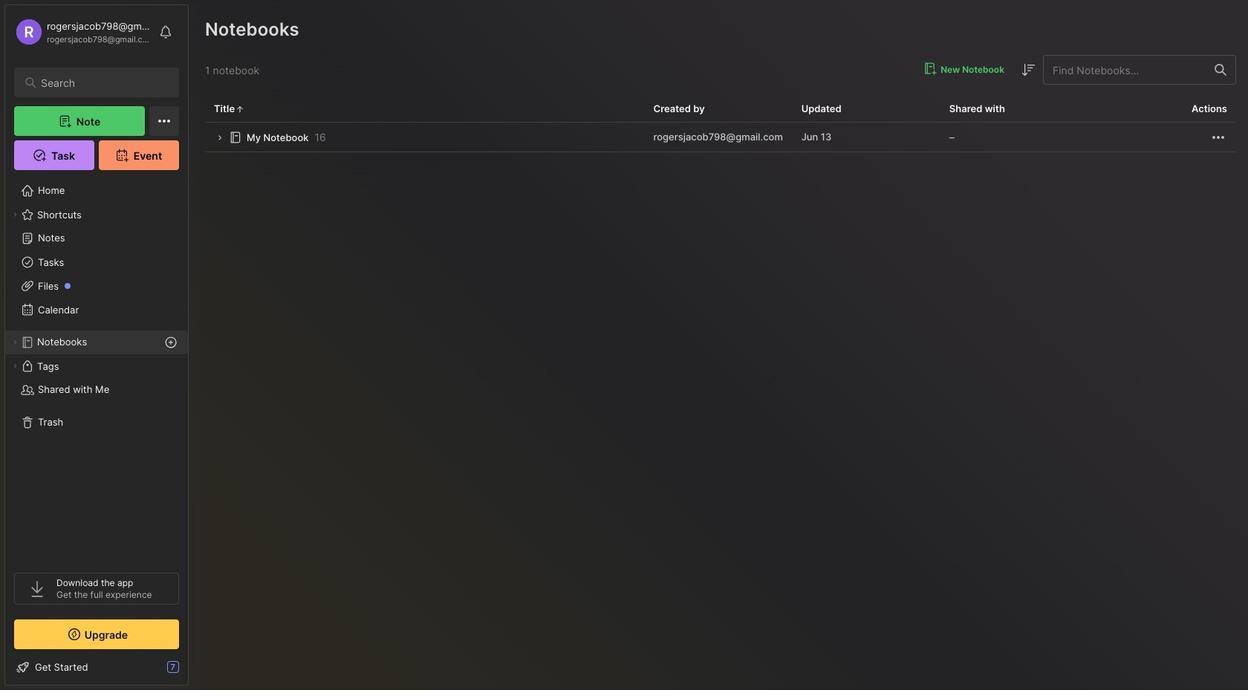 Task type: describe. For each thing, give the bounding box(es) containing it.
click to collapse image
[[188, 663, 199, 681]]

sort options image
[[1019, 61, 1037, 79]]

expand tags image
[[10, 362, 19, 371]]

Find Notebooks… text field
[[1044, 58, 1206, 82]]

Help and Learning task checklist field
[[5, 655, 188, 679]]



Task type: vqa. For each thing, say whether or not it's contained in the screenshot.
Expand Notebooks icon
yes



Task type: locate. For each thing, give the bounding box(es) containing it.
Account field
[[14, 17, 152, 47]]

arrow image
[[214, 133, 225, 144]]

Search text field
[[41, 76, 166, 90]]

More actions field
[[1210, 128, 1228, 146]]

expand notebooks image
[[10, 338, 19, 347]]

None search field
[[41, 74, 166, 91]]

more actions image
[[1210, 128, 1228, 146]]

row
[[205, 123, 1236, 152]]

none search field inside main element
[[41, 74, 166, 91]]

main element
[[0, 0, 193, 690]]

Sort field
[[1019, 61, 1037, 79]]



